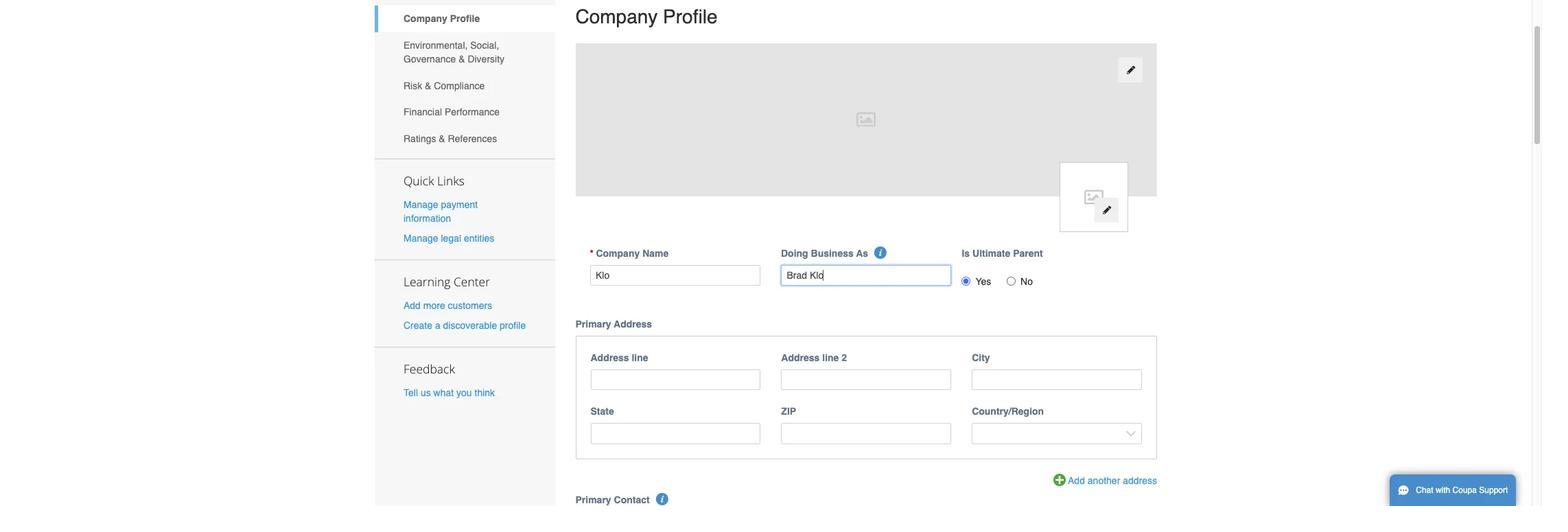 Task type: locate. For each thing, give the bounding box(es) containing it.
social,
[[471, 40, 499, 51]]

doing business as
[[781, 248, 869, 259]]

primary
[[576, 318, 612, 329], [576, 495, 612, 506]]

address for address line 2
[[782, 352, 820, 363]]

2 primary from the top
[[576, 495, 612, 506]]

0 horizontal spatial &
[[425, 80, 432, 91]]

manage legal entities
[[404, 233, 495, 244]]

profile
[[663, 5, 718, 27], [450, 13, 480, 24]]

change image image for logo
[[1102, 205, 1112, 215]]

manage inside manage payment information
[[404, 199, 438, 210]]

line left 2
[[823, 352, 839, 363]]

1 vertical spatial primary
[[576, 495, 612, 506]]

manage legal entities link
[[404, 233, 495, 244]]

1 horizontal spatial change image image
[[1127, 65, 1136, 75]]

Doing Business As text field
[[781, 265, 952, 286]]

add more customers
[[404, 300, 492, 311]]

discoverable
[[443, 320, 497, 331]]

primary contact
[[576, 495, 650, 506]]

& right ratings
[[439, 133, 445, 144]]

customers
[[448, 300, 492, 311]]

0 vertical spatial add
[[404, 300, 421, 311]]

1 primary from the top
[[576, 318, 612, 329]]

0 vertical spatial primary
[[576, 318, 612, 329]]

country/region
[[972, 406, 1044, 417]]

payment
[[441, 199, 478, 210]]

1 line from the left
[[632, 352, 649, 363]]

address left 2
[[782, 352, 820, 363]]

add left another
[[1068, 475, 1086, 486]]

ultimate
[[973, 248, 1011, 259]]

* company name
[[590, 248, 669, 259]]

financial performance link
[[375, 99, 555, 125]]

add for add another address
[[1068, 475, 1086, 486]]

as
[[856, 248, 869, 259]]

add inside 'button'
[[1068, 475, 1086, 486]]

manage for manage payment information
[[404, 199, 438, 210]]

0 vertical spatial &
[[459, 54, 465, 65]]

legal
[[441, 233, 461, 244]]

address
[[614, 318, 652, 329], [591, 352, 629, 363], [782, 352, 820, 363]]

company
[[576, 5, 658, 27], [404, 13, 448, 24], [596, 248, 640, 259]]

1 vertical spatial add
[[1068, 475, 1086, 486]]

logo image
[[1060, 162, 1129, 232]]

&
[[459, 54, 465, 65], [425, 80, 432, 91], [439, 133, 445, 144]]

governance
[[404, 54, 456, 65]]

learning center
[[404, 273, 490, 290]]

tell us what you think button
[[404, 386, 495, 400]]

business
[[811, 248, 854, 259]]

line for address line 2
[[823, 352, 839, 363]]

0 vertical spatial change image image
[[1127, 65, 1136, 75]]

None radio
[[962, 276, 971, 285]]

us
[[421, 387, 431, 398]]

address
[[1123, 475, 1158, 486]]

feedback
[[404, 361, 455, 377]]

city
[[972, 352, 991, 363]]

1 vertical spatial manage
[[404, 233, 438, 244]]

0 horizontal spatial add
[[404, 300, 421, 311]]

diversity
[[468, 54, 505, 65]]

2 horizontal spatial &
[[459, 54, 465, 65]]

1 vertical spatial change image image
[[1102, 205, 1112, 215]]

compliance
[[434, 80, 485, 91]]

*
[[590, 248, 594, 259]]

background image
[[576, 43, 1158, 196]]

manage
[[404, 199, 438, 210], [404, 233, 438, 244]]

& right risk
[[425, 80, 432, 91]]

1 horizontal spatial add
[[1068, 475, 1086, 486]]

coupa
[[1453, 485, 1478, 495]]

ZIP text field
[[782, 423, 952, 444]]

support
[[1480, 485, 1509, 495]]

what
[[434, 387, 454, 398]]

1 horizontal spatial line
[[823, 352, 839, 363]]

2 manage from the top
[[404, 233, 438, 244]]

parent
[[1014, 248, 1043, 259]]

add up create
[[404, 300, 421, 311]]

2 line from the left
[[823, 352, 839, 363]]

0 vertical spatial manage
[[404, 199, 438, 210]]

line
[[632, 352, 649, 363], [823, 352, 839, 363]]

add
[[404, 300, 421, 311], [1068, 475, 1086, 486]]

manage down "information"
[[404, 233, 438, 244]]

add another address
[[1068, 475, 1158, 486]]

profile
[[500, 320, 526, 331]]

performance
[[445, 107, 500, 118]]

0 horizontal spatial change image image
[[1102, 205, 1112, 215]]

& left diversity
[[459, 54, 465, 65]]

1 horizontal spatial &
[[439, 133, 445, 144]]

environmental,
[[404, 40, 468, 51]]

address for address line
[[591, 352, 629, 363]]

address down the primary address
[[591, 352, 629, 363]]

add more customers link
[[404, 300, 492, 311]]

profile inside company profile link
[[450, 13, 480, 24]]

0 horizontal spatial profile
[[450, 13, 480, 24]]

quick links
[[404, 172, 465, 189]]

None radio
[[1007, 276, 1016, 285]]

information
[[404, 213, 451, 224]]

manage up "information"
[[404, 199, 438, 210]]

primary address
[[576, 318, 652, 329]]

create a discoverable profile link
[[404, 320, 526, 331]]

0 horizontal spatial line
[[632, 352, 649, 363]]

2
[[842, 352, 847, 363]]

primary left contact
[[576, 495, 612, 506]]

None text field
[[590, 265, 761, 286]]

1 vertical spatial &
[[425, 80, 432, 91]]

company profile
[[576, 5, 718, 27], [404, 13, 480, 24]]

1 manage from the top
[[404, 199, 438, 210]]

primary up address line
[[576, 318, 612, 329]]

add for add more customers
[[404, 300, 421, 311]]

change image image
[[1127, 65, 1136, 75], [1102, 205, 1112, 215]]

center
[[454, 273, 490, 290]]

another
[[1088, 475, 1121, 486]]

line up address line text field
[[632, 352, 649, 363]]

2 vertical spatial &
[[439, 133, 445, 144]]

learning
[[404, 273, 451, 290]]



Task type: vqa. For each thing, say whether or not it's contained in the screenshot.
Add-ons at the right top of page
no



Task type: describe. For each thing, give the bounding box(es) containing it.
ratings & references
[[404, 133, 497, 144]]

1 horizontal spatial profile
[[663, 5, 718, 27]]

State text field
[[591, 423, 761, 444]]

is ultimate parent
[[962, 248, 1043, 259]]

primary for primary contact
[[576, 495, 612, 506]]

with
[[1436, 485, 1451, 495]]

tell
[[404, 387, 418, 398]]

ratings & references link
[[375, 125, 555, 152]]

contact
[[614, 495, 650, 506]]

line for address line
[[632, 352, 649, 363]]

doing
[[781, 248, 809, 259]]

quick
[[404, 172, 434, 189]]

create
[[404, 320, 433, 331]]

ratings
[[404, 133, 436, 144]]

name
[[643, 248, 669, 259]]

add another address button
[[1054, 474, 1158, 489]]

primary for primary address
[[576, 318, 612, 329]]

manage payment information link
[[404, 199, 478, 224]]

no
[[1021, 276, 1033, 287]]

1 horizontal spatial company profile
[[576, 5, 718, 27]]

change image image for the background image
[[1127, 65, 1136, 75]]

Address line text field
[[591, 369, 761, 390]]

state
[[591, 406, 614, 417]]

environmental, social, governance & diversity link
[[375, 32, 555, 72]]

risk & compliance link
[[375, 72, 555, 99]]

additional information image
[[656, 493, 669, 506]]

manage payment information
[[404, 199, 478, 224]]

0 horizontal spatial company profile
[[404, 13, 480, 24]]

financial performance
[[404, 107, 500, 118]]

address line
[[591, 352, 649, 363]]

risk
[[404, 80, 422, 91]]

tell us what you think
[[404, 387, 495, 398]]

City text field
[[972, 369, 1143, 390]]

chat with coupa support button
[[1390, 474, 1517, 506]]

& for compliance
[[425, 80, 432, 91]]

is
[[962, 248, 970, 259]]

financial
[[404, 107, 442, 118]]

& for references
[[439, 133, 445, 144]]

manage for manage legal entities
[[404, 233, 438, 244]]

Address line 2 text field
[[782, 369, 952, 390]]

references
[[448, 133, 497, 144]]

a
[[435, 320, 441, 331]]

create a discoverable profile
[[404, 320, 526, 331]]

environmental, social, governance & diversity
[[404, 40, 505, 65]]

additional information image
[[875, 246, 887, 259]]

chat with coupa support
[[1417, 485, 1509, 495]]

links
[[437, 172, 465, 189]]

address line 2
[[782, 352, 847, 363]]

chat
[[1417, 485, 1434, 495]]

you
[[457, 387, 472, 398]]

think
[[475, 387, 495, 398]]

risk & compliance
[[404, 80, 485, 91]]

yes
[[976, 276, 992, 287]]

address up address line
[[614, 318, 652, 329]]

& inside 'environmental, social, governance & diversity'
[[459, 54, 465, 65]]

entities
[[464, 233, 495, 244]]

company profile link
[[375, 5, 555, 32]]

zip
[[782, 406, 797, 417]]

more
[[424, 300, 445, 311]]



